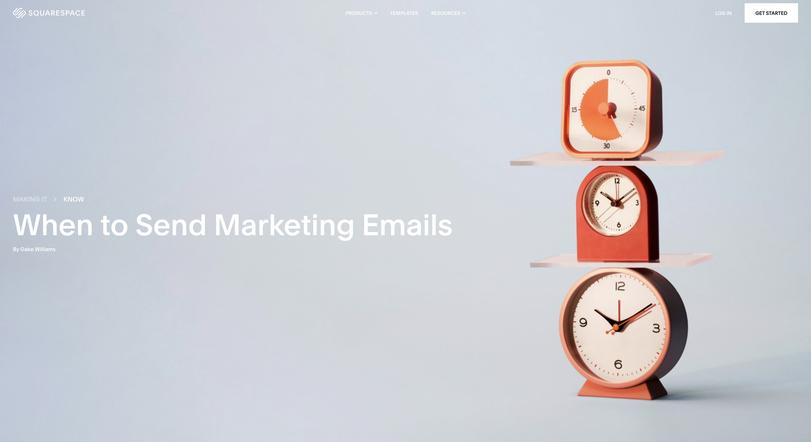 Task type: vqa. For each thing, say whether or not it's contained in the screenshot.
the inside the Millions Since launch, millions of websites have been created on the Squarespace platform.
no



Task type: describe. For each thing, give the bounding box(es) containing it.
to
[[100, 207, 129, 243]]

when to send marketing emails by gabe williams
[[13, 207, 453, 252]]

marketing
[[214, 207, 355, 243]]

williams
[[35, 246, 56, 252]]

products
[[346, 10, 372, 16]]

by
[[13, 246, 19, 252]]

resources
[[432, 10, 461, 16]]

send
[[135, 207, 207, 243]]

resources button
[[432, 0, 466, 26]]

log             in link
[[716, 10, 733, 16]]

making it
[[13, 195, 47, 203]]

started
[[767, 10, 788, 16]]

when
[[13, 207, 94, 243]]

templates link
[[391, 0, 419, 26]]

making it link
[[13, 195, 47, 203]]



Task type: locate. For each thing, give the bounding box(es) containing it.
squarespace logo link
[[13, 8, 170, 18]]

log
[[716, 10, 726, 16]]

squarespace logo image
[[13, 8, 85, 18]]

know link
[[63, 195, 84, 203]]

it
[[41, 195, 47, 203]]

products button
[[346, 0, 378, 26]]

gabe
[[20, 246, 34, 252]]

in
[[727, 10, 733, 16]]

templates
[[391, 10, 419, 16]]

know
[[63, 195, 84, 203]]

get
[[756, 10, 766, 16]]

log             in
[[716, 10, 733, 16]]

get started
[[756, 10, 788, 16]]

making
[[13, 195, 40, 203]]

get started link
[[746, 3, 799, 23]]

emails
[[362, 207, 453, 243]]



